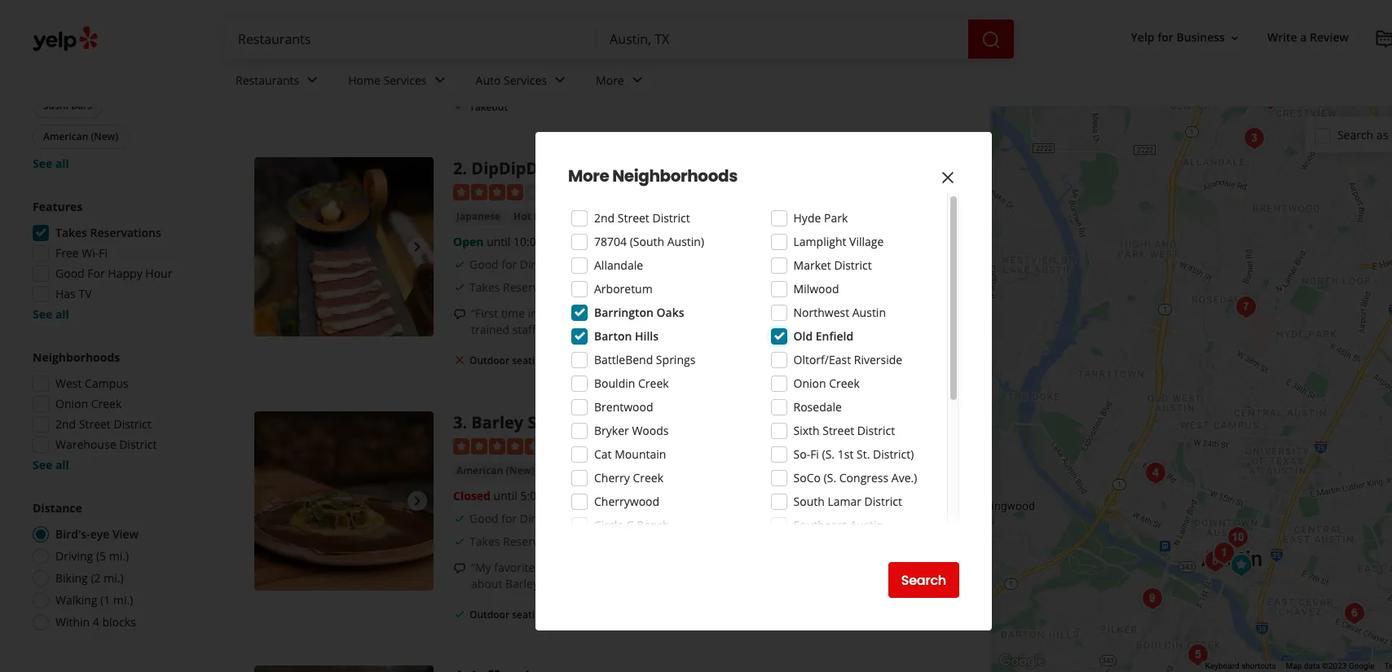 Task type: locate. For each thing, give the bounding box(es) containing it.
pm for tatsu-
[[546, 234, 563, 250]]

home
[[348, 72, 381, 88]]

2 see from the top
[[33, 306, 52, 322]]

mi.) right (5
[[109, 549, 129, 564]]

"my
[[471, 560, 491, 576]]

sampled
[[690, 322, 736, 338]]

for left work
[[714, 576, 730, 592]]

. up 4 star rating image
[[462, 157, 467, 179]]

left…"
[[792, 576, 822, 592]]

0 vertical spatial mi.)
[[109, 549, 129, 564]]

3 16 checkmark v2 image from the top
[[453, 513, 466, 526]]

24 chevron down v2 image inside restaurants "link"
[[303, 70, 322, 90]]

(s.
[[822, 447, 835, 462], [824, 470, 836, 486]]

16 checkmark v2 image
[[453, 4, 466, 17], [453, 259, 466, 272], [453, 608, 466, 621]]

1 . from the top
[[462, 157, 467, 179]]

takes up "first
[[469, 280, 500, 295]]

2 vertical spatial see all button
[[33, 457, 69, 473]]

i down austin. at the bottom of page
[[642, 576, 645, 592]]

2 vertical spatial see all
[[33, 457, 69, 473]]

1 vertical spatial reviews)
[[595, 438, 639, 453]]

seating down swine.
[[512, 608, 546, 622]]

so-fi (s. 1st st. district)
[[793, 447, 914, 462]]

1 all from the top
[[55, 156, 69, 171]]

street up (south
[[618, 210, 649, 226]]

hyde
[[793, 210, 821, 226]]

barley up 4.4 star rating image
[[471, 411, 523, 433]]

neighborhoods inside more neighborhoods dialog
[[612, 165, 738, 187]]

0 vertical spatial onion
[[793, 376, 826, 391]]

previous image
[[261, 237, 280, 257], [261, 491, 280, 511]]

0 vertical spatial all
[[55, 156, 69, 171]]

search left as
[[1337, 127, 1374, 142]]

24 chevron down v2 image down service.
[[627, 70, 647, 90]]

0 horizontal spatial favorite
[[494, 560, 535, 576]]

1 24 chevron down v2 image from the left
[[550, 70, 570, 90]]

0 vertical spatial spot
[[525, 68, 549, 84]]

takeout up bouldin
[[576, 354, 614, 368]]

more inside more link
[[596, 72, 624, 88]]

pm right 5:00
[[546, 488, 563, 504]]

3 see all button from the top
[[33, 457, 69, 473]]

1 horizontal spatial onion creek
[[793, 376, 860, 391]]

good down open
[[469, 257, 499, 273]]

16 checkmark v2 image up 16 speech v2 icon
[[453, 536, 466, 549]]

see for west
[[33, 457, 52, 473]]

1 vertical spatial outdoor
[[469, 608, 509, 622]]

16 speech v2 image
[[453, 562, 466, 575]]

(new) for leftmost the american (new) button
[[91, 130, 118, 143]]

seating
[[512, 354, 546, 368], [512, 608, 546, 622]]

0 vertical spatial american (new) button
[[33, 125, 129, 149]]

i left left…"
[[785, 576, 789, 592]]

. for 3
[[462, 411, 467, 433]]

food,
[[735, 560, 762, 576]]

search inside button
[[901, 571, 946, 590]]

1 vertical spatial favorite
[[598, 576, 639, 592]]

16 close v2 image down "daughter"
[[559, 354, 572, 367]]

reservations inside group
[[90, 225, 161, 240]]

16 checkmark v2 image
[[453, 100, 466, 113], [453, 281, 466, 294], [453, 513, 466, 526], [453, 536, 466, 549]]

more
[[853, 68, 883, 84], [831, 322, 861, 338]]

town
[[685, 576, 711, 592]]

service
[[742, 306, 780, 321]]

yelp
[[1131, 30, 1155, 45]]

1 horizontal spatial (new)
[[506, 464, 535, 478]]

very
[[885, 306, 907, 321]]

2 vertical spatial mi.)
[[113, 593, 133, 608]]

2 vertical spatial all
[[55, 457, 69, 473]]

invited
[[695, 52, 731, 67]]

0 vertical spatial american
[[43, 130, 88, 143]]

1 vertical spatial 16 checkmark v2 image
[[453, 259, 466, 272]]

see
[[33, 156, 52, 171], [33, 306, 52, 322], [33, 457, 52, 473]]

free wi-fi
[[55, 245, 108, 261]]

japanese
[[456, 210, 501, 224]]

features
[[33, 199, 83, 214]]

1 horizontal spatial and
[[762, 576, 782, 592]]

good for dinner down 5:00
[[469, 511, 556, 527]]

2nd
[[594, 210, 615, 226], [55, 416, 76, 432]]

was inside ""my favorite restaurant in austin. the service, the food, the ambience. i love everything about barley swine. my favorite  i was in town for work and i left…""
[[648, 576, 669, 592]]

1 vertical spatial dipdipdip tatsu-ya image
[[254, 157, 434, 337]]

16 close v2 image for outdoor seating
[[453, 354, 466, 367]]

outdoor down about
[[469, 608, 509, 622]]

american inside group
[[43, 130, 88, 143]]

until down amazing
[[551, 68, 575, 84]]

all
[[55, 156, 69, 171], [55, 306, 69, 322], [55, 457, 69, 473]]

1 vertical spatial american (new) button
[[453, 463, 538, 479]]

1 horizontal spatial takeout
[[576, 354, 614, 368]]

street up 1st
[[823, 423, 854, 438]]

16 speech v2 image for "first
[[453, 308, 466, 321]]

takes reservations up wi-
[[55, 225, 161, 240]]

2 . from the top
[[462, 411, 467, 433]]

2 good for dinner from the top
[[469, 257, 556, 273]]

0 vertical spatial 2nd street district
[[594, 210, 690, 226]]

barrington oaks
[[594, 305, 684, 320]]

allandale up 'arboretum'
[[594, 258, 643, 273]]

1 horizontal spatial 24 chevron down v2 image
[[430, 70, 450, 90]]

1 outdoor seating from the top
[[469, 354, 546, 368]]

1 horizontal spatial a
[[875, 306, 882, 321]]

2 24 chevron down v2 image from the left
[[430, 70, 450, 90]]

0 vertical spatial reviews)
[[593, 183, 637, 199]]

0 vertical spatial until
[[551, 68, 575, 84]]

previous image for 2
[[261, 237, 280, 257]]

1 see all from the top
[[33, 156, 69, 171]]

2 24 chevron down v2 image from the left
[[627, 70, 647, 90]]

1 horizontal spatial dipdipdip tatsu-ya image
[[1254, 82, 1287, 115]]

google
[[1349, 662, 1375, 671]]

ya
[[608, 157, 628, 179]]

in left our
[[528, 306, 538, 321]]

swine
[[528, 411, 576, 433]]

reviews) for swine
[[595, 438, 639, 453]]

creek
[[638, 376, 669, 391], [829, 376, 860, 391], [91, 396, 122, 412], [633, 470, 663, 486]]

0 horizontal spatial fi
[[99, 245, 108, 261]]

takeout down auto
[[469, 100, 508, 114]]

was down amazing
[[584, 68, 605, 84]]

1 vertical spatial see
[[33, 306, 52, 322]]

the left food,
[[715, 560, 732, 576]]

austin right on
[[852, 305, 886, 320]]

0 vertical spatial austin
[[852, 305, 886, 320]]

search image
[[981, 30, 1001, 49]]

(1.2k
[[567, 438, 592, 453]]

services right home
[[384, 72, 427, 88]]

outdoor seating down trained
[[469, 354, 546, 368]]

with
[[849, 306, 872, 321]]

24 chevron down v2 image for home services
[[430, 70, 450, 90]]

1 16 close v2 image from the left
[[453, 354, 466, 367]]

2nd street district up warehouse district
[[55, 416, 151, 432]]

dinner for dipdipdip
[[520, 257, 556, 273]]

austin for northwest austin
[[852, 305, 886, 320]]

reservations up happy
[[90, 225, 161, 240]]

0 vertical spatial (new)
[[91, 130, 118, 143]]

2 16 close v2 image from the left
[[559, 354, 572, 367]]

allandale down mountain
[[619, 464, 668, 479]]

2 vertical spatial reservations
[[503, 534, 571, 550]]

1 vertical spatial slideshow element
[[254, 411, 434, 591]]

0 horizontal spatial dipdipdip tatsu-ya image
[[254, 157, 434, 337]]

i right service.
[[665, 52, 669, 67]]

1 vertical spatial american
[[456, 464, 503, 478]]

0 vertical spatial american (new)
[[43, 130, 118, 143]]

1 vertical spatial outdoor seating
[[469, 608, 546, 622]]

good for dinner for barley
[[469, 511, 556, 527]]

1 slideshow element from the top
[[254, 157, 434, 337]]

3 see all from the top
[[33, 457, 69, 473]]

24 chevron down v2 image inside auto services link
[[550, 70, 570, 90]]

16 close v2 image
[[453, 354, 466, 367], [559, 354, 572, 367]]

much
[[746, 68, 776, 84]]

iii forks image
[[1199, 545, 1231, 578]]

jeffrey's image
[[1139, 457, 1172, 490]]

option group
[[28, 500, 202, 636]]

1 vertical spatial onion
[[55, 396, 88, 412]]

good for "amazing's 16 speech v2 image
[[469, 3, 499, 18]]

takes reservations for 2 . dipdipdip tatsu-ya
[[469, 280, 571, 295]]

more
[[596, 72, 624, 88], [568, 165, 609, 187]]

good inside group
[[55, 266, 85, 281]]

16 speech v2 image for "amazing
[[453, 54, 466, 67]]

2 16 checkmark v2 image from the top
[[453, 259, 466, 272]]

biking (2 mi.)
[[55, 571, 124, 586]]

0 horizontal spatial services
[[384, 72, 427, 88]]

pretty
[[711, 68, 743, 84]]

1 horizontal spatial neighborhoods
[[612, 165, 738, 187]]

2 all from the top
[[55, 306, 69, 322]]

cat mountain
[[594, 447, 666, 462]]

2 outdoor from the top
[[469, 608, 509, 622]]

"amazing food and amazing service. i was invited to dinner here and didn't realize it was a popular spot until i was told over the table. pretty much every meal…"
[[471, 52, 938, 84]]

takes reservations down 5:00
[[469, 534, 571, 550]]

american (new) down bars
[[43, 130, 118, 143]]

24 chevron down v2 image for restaurants
[[303, 70, 322, 90]]

2 see all from the top
[[33, 306, 69, 322]]

otoko image
[[1181, 639, 1214, 672]]

american (new) button
[[33, 125, 129, 149], [453, 463, 538, 479]]

allandale inside more neighborhoods dialog
[[594, 258, 643, 273]]

2nd up warehouse
[[55, 416, 76, 432]]

mi.) for driving (5 mi.)
[[109, 549, 129, 564]]

reservations for 2 . dipdipdip tatsu-ya
[[503, 280, 571, 295]]

1 horizontal spatial american (new) button
[[453, 463, 538, 479]]

(south
[[630, 234, 664, 249]]

services down food
[[504, 72, 547, 88]]

0 vertical spatial reservations
[[90, 225, 161, 240]]

3 see from the top
[[33, 457, 52, 473]]

austin down south lamar district in the bottom of the page
[[850, 518, 883, 533]]

seating down staff.
[[512, 354, 546, 368]]

24 chevron down v2 image left auto
[[430, 70, 450, 90]]

2 services from the left
[[504, 72, 547, 88]]

1 vertical spatial takes
[[469, 280, 500, 295]]

open
[[453, 234, 484, 250]]

2 horizontal spatial and
[[813, 52, 834, 67]]

spot
[[525, 68, 549, 84], [806, 306, 830, 321]]

0 vertical spatial more
[[596, 72, 624, 88]]

until left 10:00
[[487, 234, 511, 250]]

see all for west
[[33, 457, 69, 473]]

1 vertical spatial 2nd
[[55, 416, 76, 432]]

2 see all button from the top
[[33, 306, 69, 322]]

0 horizontal spatial spot
[[525, 68, 549, 84]]

category
[[33, 37, 84, 52]]

1 horizontal spatial 24 chevron down v2 image
[[627, 70, 647, 90]]

1 vertical spatial more
[[831, 322, 861, 338]]

2 dinner from the top
[[520, 257, 556, 273]]

1 vertical spatial pm
[[546, 488, 563, 504]]

over
[[632, 68, 655, 84]]

american (new) down 4.4 star rating image
[[456, 464, 535, 478]]

16 checkmark v2 image down closed
[[453, 513, 466, 526]]

services for home services
[[384, 72, 427, 88]]

all up features
[[55, 156, 69, 171]]

1 vertical spatial good for dinner
[[469, 257, 556, 273]]

1 horizontal spatial american (new)
[[456, 464, 535, 478]]

search button
[[888, 562, 959, 598]]

1 vertical spatial (new)
[[506, 464, 535, 478]]

2 vertical spatial dinner
[[520, 511, 556, 527]]

good
[[469, 3, 499, 18], [469, 257, 499, 273], [55, 266, 85, 281], [469, 511, 499, 527]]

24 chevron down v2 image right auto services
[[550, 70, 570, 90]]

2 16 speech v2 image from the top
[[453, 308, 466, 321]]

3 dinner from the top
[[520, 511, 556, 527]]

the right up
[[650, 306, 667, 321]]

0 vertical spatial dipdipdip tatsu-ya image
[[1254, 82, 1287, 115]]

onion inside group
[[55, 396, 88, 412]]

american (new) button down bars
[[33, 125, 129, 149]]

barton
[[594, 328, 632, 344]]

takes reservations up time
[[469, 280, 571, 295]]

for
[[87, 266, 105, 281]]

16 speech v2 image
[[453, 54, 466, 67], [453, 308, 466, 321]]

0 vertical spatial pm
[[546, 234, 563, 250]]

1 vertical spatial 16 speech v2 image
[[453, 308, 466, 321]]

in left austin. at the bottom of page
[[597, 560, 607, 576]]

1 outdoor from the top
[[469, 354, 509, 368]]

0 vertical spatial group
[[29, 37, 202, 172]]

favorite down austin. at the bottom of page
[[598, 576, 639, 592]]

a left very
[[875, 306, 882, 321]]

food
[[524, 52, 548, 67]]

2 vertical spatial good for dinner
[[469, 511, 556, 527]]

more link down didn't
[[853, 68, 883, 84]]

fi up for
[[99, 245, 108, 261]]

1 horizontal spatial 16 close v2 image
[[559, 354, 572, 367]]

oaks
[[657, 305, 684, 320]]

brentwood
[[594, 399, 653, 415]]

24 chevron down v2 image for more
[[627, 70, 647, 90]]

tv
[[79, 286, 92, 302]]

2 pm from the top
[[546, 488, 563, 504]]

has
[[55, 286, 76, 302]]

2nd street district
[[594, 210, 690, 226], [55, 416, 151, 432]]

write
[[1267, 30, 1297, 45]]

$$$$ for swine
[[579, 464, 605, 479]]

0 vertical spatial neighborhoods
[[612, 165, 738, 187]]

takes up the free
[[55, 225, 87, 240]]

0 vertical spatial takes
[[55, 225, 87, 240]]

was right it at the top
[[918, 52, 938, 67]]

(380
[[567, 183, 590, 199]]

more link for didn't
[[853, 68, 883, 84]]

2 slideshow element from the top
[[254, 411, 434, 591]]

reservations.
[[670, 306, 739, 321]]

©2023
[[1322, 662, 1347, 671]]

group
[[29, 37, 202, 172], [28, 199, 202, 323], [28, 350, 202, 474]]

group containing features
[[28, 199, 202, 323]]

neighborhoods up west
[[33, 350, 120, 365]]

group containing neighborhoods
[[28, 350, 202, 474]]

the right the over
[[658, 68, 676, 84]]

2nd inside more neighborhoods dialog
[[594, 210, 615, 226]]

0 horizontal spatial a
[[471, 68, 477, 84]]

te link
[[1384, 662, 1392, 671]]

0 vertical spatial a
[[1300, 30, 1307, 45]]

next image
[[408, 491, 427, 511]]

1 vertical spatial .
[[462, 411, 467, 433]]

spot inside "first time in our daughter set up the reservations.  service was spot on with a very well trained staff.  all the different items that i sampled were delicious…"
[[806, 306, 830, 321]]

1 16 speech v2 image from the top
[[453, 54, 466, 67]]

2 vertical spatial takes
[[469, 534, 500, 550]]

creek down campus
[[91, 396, 122, 412]]

dinner down closed until 5:00 pm tomorrow
[[520, 511, 556, 527]]

1 vertical spatial american (new)
[[456, 464, 535, 478]]

more for on
[[831, 322, 861, 338]]

a right write
[[1300, 30, 1307, 45]]

barley right about
[[505, 576, 539, 592]]

cherry
[[594, 470, 630, 486]]

distance
[[33, 500, 82, 516]]

24 chevron down v2 image for auto services
[[550, 70, 570, 90]]

for right yelp
[[1158, 30, 1174, 45]]

1 services from the left
[[384, 72, 427, 88]]

1 vertical spatial fi
[[810, 447, 819, 462]]

1 24 chevron down v2 image from the left
[[303, 70, 322, 90]]

dinner down 10:00
[[520, 257, 556, 273]]

village
[[849, 234, 884, 249]]

services for auto services
[[504, 72, 547, 88]]

service,
[[672, 560, 712, 576]]

hyde park
[[793, 210, 848, 226]]

pm right 10:00
[[546, 234, 563, 250]]

1 vertical spatial until
[[487, 234, 511, 250]]

up
[[633, 306, 647, 321]]

dinner up food
[[520, 3, 556, 18]]

24 chevron down v2 image inside home services link
[[430, 70, 450, 90]]

and right food
[[551, 52, 572, 67]]

0 horizontal spatial in
[[528, 306, 538, 321]]

reservations
[[90, 225, 161, 240], [503, 280, 571, 295], [503, 534, 571, 550]]

more down on
[[831, 322, 861, 338]]

mi.) for biking (2 mi.)
[[104, 571, 124, 586]]

fi
[[99, 245, 108, 261], [810, 447, 819, 462]]

0 vertical spatial outdoor
[[469, 354, 509, 368]]

spot left on
[[806, 306, 830, 321]]

24 chevron down v2 image
[[550, 70, 570, 90], [627, 70, 647, 90]]

see all button up features
[[33, 156, 69, 171]]

0 vertical spatial .
[[462, 157, 467, 179]]

1 vertical spatial austin
[[850, 518, 883, 533]]

16 checkmark v2 image up 2
[[453, 100, 466, 113]]

spot down food
[[525, 68, 549, 84]]

the inside ""amazing food and amazing service. i was invited to dinner here and didn't realize it was a popular spot until i was told over the table. pretty much every meal…""
[[658, 68, 676, 84]]

2 previous image from the top
[[261, 491, 280, 511]]

springs
[[656, 352, 696, 368]]

0 horizontal spatial 24 chevron down v2 image
[[550, 70, 570, 90]]

was up delicious…"
[[783, 306, 803, 321]]

1 horizontal spatial fi
[[810, 447, 819, 462]]

write a review link
[[1261, 23, 1355, 53]]

i down amazing
[[578, 68, 581, 84]]

0 vertical spatial seating
[[512, 354, 546, 368]]

district
[[652, 210, 690, 226], [834, 258, 872, 273], [114, 416, 151, 432], [857, 423, 895, 438], [119, 437, 157, 452], [864, 494, 902, 509]]

outdoor seating down about
[[469, 608, 546, 622]]

3 all from the top
[[55, 457, 69, 473]]

yelp for business button
[[1124, 23, 1248, 53]]

1 vertical spatial neighborhoods
[[33, 350, 120, 365]]

16 checkmark v2 image for "amazing food and amazing service. i was invited to dinner here and didn't realize it was a popular spot until i was told over the table. pretty much every meal…"
[[453, 4, 466, 17]]

so-
[[793, 447, 810, 462]]

0 vertical spatial takeout
[[469, 100, 508, 114]]

district down village
[[834, 258, 872, 273]]

1 pm from the top
[[546, 234, 563, 250]]

more inside more neighborhoods dialog
[[568, 165, 609, 187]]

0 vertical spatial outdoor seating
[[469, 354, 546, 368]]

good for dinner down the open until 10:00 pm
[[469, 257, 556, 273]]

juniper image
[[1338, 597, 1371, 630]]

2 vertical spatial see
[[33, 457, 52, 473]]

was up table.
[[671, 52, 692, 67]]

auto services
[[476, 72, 547, 88]]

0 horizontal spatial 2nd
[[55, 416, 76, 432]]

fi inside more neighborhoods dialog
[[810, 447, 819, 462]]

barley swine image
[[1238, 122, 1270, 155]]

24 chevron down v2 image inside more link
[[627, 70, 647, 90]]

0 vertical spatial see
[[33, 156, 52, 171]]

None search field
[[225, 20, 1017, 59]]

close image
[[938, 168, 958, 187]]

american (new) inside group
[[43, 130, 118, 143]]

more down didn't
[[853, 68, 883, 84]]

0 vertical spatial dinner
[[520, 3, 556, 18]]

user actions element
[[1118, 23, 1392, 55]]

1 vertical spatial takes reservations
[[469, 280, 571, 295]]

24 chevron down v2 image right restaurants at the top of page
[[303, 70, 322, 90]]

1 previous image from the top
[[261, 237, 280, 257]]

see all up features
[[33, 156, 69, 171]]

soco (s. congress ave.)
[[793, 470, 917, 486]]

3 good for dinner from the top
[[469, 511, 556, 527]]

and right work
[[762, 576, 782, 592]]

american inside american (new) link
[[456, 464, 503, 478]]

(new) inside group
[[91, 130, 118, 143]]

0 vertical spatial 16 speech v2 image
[[453, 54, 466, 67]]

2 outdoor seating from the top
[[469, 608, 546, 622]]

1 16 checkmark v2 image from the top
[[453, 4, 466, 17]]

favorite up about
[[494, 560, 535, 576]]

was down the
[[648, 576, 669, 592]]

sushi bars button
[[33, 94, 103, 118]]

0 vertical spatial takes reservations
[[55, 225, 161, 240]]

1 vertical spatial previous image
[[261, 491, 280, 511]]

all for takes reservations
[[55, 306, 69, 322]]

a left popular
[[471, 68, 477, 84]]

see all down warehouse
[[33, 457, 69, 473]]

0 vertical spatial 16 checkmark v2 image
[[453, 4, 466, 17]]

(new) up 5:00
[[506, 464, 535, 478]]

the
[[658, 68, 676, 84], [650, 306, 667, 321], [558, 322, 575, 338], [715, 560, 732, 576], [765, 560, 783, 576]]

good for dinner up the "amazing
[[469, 3, 556, 18]]

slideshow element
[[254, 157, 434, 337], [254, 411, 434, 591]]

hour
[[145, 266, 172, 281]]

american (new) inside american (new) link
[[456, 464, 535, 478]]

barley
[[471, 411, 523, 433], [505, 576, 539, 592]]

0 vertical spatial allandale
[[594, 258, 643, 273]]

creek down oltorf/east riverside
[[829, 376, 860, 391]]

i right that
[[684, 322, 687, 338]]

search
[[1337, 127, 1374, 142], [901, 571, 946, 590]]

24 chevron down v2 image
[[303, 70, 322, 90], [430, 70, 450, 90]]

map region
[[855, 0, 1392, 672]]

cherrywood
[[594, 494, 660, 509]]

1 vertical spatial see all button
[[33, 306, 69, 322]]

0 vertical spatial 2nd
[[594, 210, 615, 226]]

1 horizontal spatial 2nd street district
[[594, 210, 690, 226]]

reviews)
[[593, 183, 637, 199], [595, 438, 639, 453]]

american down sushi bars button
[[43, 130, 88, 143]]

(s. left 1st
[[822, 447, 835, 462]]

option group containing distance
[[28, 500, 202, 636]]

and
[[551, 52, 572, 67], [813, 52, 834, 67], [762, 576, 782, 592]]

16 speech v2 image left "first
[[453, 308, 466, 321]]

good for 4th 16 checkmark v2 icon
[[469, 511, 499, 527]]

takes reservations for 3 . barley swine
[[469, 534, 571, 550]]

american up closed
[[456, 464, 503, 478]]

more neighborhoods dialog
[[0, 0, 1392, 672]]

0 horizontal spatial search
[[901, 571, 946, 590]]

american (new) button down 4.4 star rating image
[[453, 463, 538, 479]]

0 vertical spatial see all button
[[33, 156, 69, 171]]

eye
[[90, 527, 109, 542]]

dipdipdip tatsu-ya image
[[1254, 82, 1287, 115], [254, 157, 434, 337]]



Task type: describe. For each thing, give the bounding box(es) containing it.
uchi image
[[1136, 583, 1168, 615]]

table.
[[679, 68, 708, 84]]

red ash image
[[1207, 537, 1240, 570]]

district)
[[873, 447, 914, 462]]

set
[[614, 306, 630, 321]]

2nd street district inside more neighborhoods dialog
[[594, 210, 690, 226]]

10:00
[[513, 234, 543, 250]]

west
[[55, 376, 82, 391]]

oltorf/east
[[793, 352, 851, 368]]

austin.
[[610, 560, 646, 576]]

pm for swine
[[546, 488, 563, 504]]

mi.) for walking (1 mi.)
[[113, 593, 133, 608]]

a inside "first time in our daughter set up the reservations.  service was spot on with a very well trained staff.  all the different items that i sampled were delicious…"
[[875, 306, 882, 321]]

1 vertical spatial in
[[597, 560, 607, 576]]

google image
[[995, 651, 1049, 672]]

2 16 checkmark v2 image from the top
[[453, 281, 466, 294]]

4 star rating image
[[453, 185, 541, 201]]

see all button for takes reservations
[[33, 306, 69, 322]]

creek inside group
[[91, 396, 122, 412]]

good for third 16 checkmark v2 icon from the bottom
[[469, 257, 499, 273]]

2 horizontal spatial in
[[672, 576, 682, 592]]

realize
[[870, 52, 905, 67]]

16 checkmark v2 image for takes reservations
[[453, 259, 466, 272]]

search as m
[[1337, 127, 1392, 142]]

fi inside group
[[99, 245, 108, 261]]

sushi bars
[[43, 99, 92, 112]]

in inside "first time in our daughter set up the reservations.  service was spot on with a very well trained staff.  all the different items that i sampled were delicious…"
[[528, 306, 538, 321]]

for up the "amazing
[[502, 3, 517, 18]]

1 see all button from the top
[[33, 156, 69, 171]]

the driskill grill image
[[1221, 522, 1254, 554]]

more for more
[[596, 72, 624, 88]]

northwest austin
[[793, 305, 886, 320]]

reviews) for tatsu-
[[593, 183, 637, 199]]

well
[[910, 306, 931, 321]]

service.
[[622, 52, 662, 67]]

district up austin)
[[652, 210, 690, 226]]

south lamar district
[[793, 494, 902, 509]]

items
[[627, 322, 657, 338]]

battlebend
[[594, 352, 653, 368]]

1 horizontal spatial favorite
[[598, 576, 639, 592]]

1 vertical spatial takeout
[[576, 354, 614, 368]]

4.4 star rating image
[[453, 439, 541, 455]]

warehouse district
[[55, 437, 157, 452]]

see all for takes
[[33, 306, 69, 322]]

restaurant
[[538, 560, 594, 576]]

slideshow element for 2
[[254, 157, 434, 337]]

park
[[824, 210, 848, 226]]

5:00
[[520, 488, 543, 504]]

austin)
[[667, 234, 704, 249]]

more for didn't
[[853, 68, 883, 84]]

was inside "first time in our daughter set up the reservations.  service was spot on with a very well trained staff.  all the different items that i sampled were delicious…"
[[783, 306, 803, 321]]

market district
[[793, 258, 872, 273]]

78704 (south austin)
[[594, 234, 704, 249]]

more link
[[583, 59, 660, 106]]

district up st.
[[857, 423, 895, 438]]

see all button for west campus
[[33, 457, 69, 473]]

barley swine link
[[471, 411, 576, 433]]

biking
[[55, 571, 88, 586]]

1 good for dinner from the top
[[469, 3, 556, 18]]

outdoor for first 16 checkmark v2 image from the bottom
[[469, 608, 509, 622]]

lamplight
[[793, 234, 846, 249]]

for down closed until 5:00 pm tomorrow
[[502, 511, 517, 527]]

i left love
[[844, 560, 847, 576]]

1 seating from the top
[[512, 354, 546, 368]]

reservations for 3 . barley swine
[[503, 534, 571, 550]]

(380 reviews)
[[567, 183, 637, 199]]

see for takes
[[33, 306, 52, 322]]

sixth street district
[[793, 423, 895, 438]]

i inside "first time in our daughter set up the reservations.  service was spot on with a very well trained staff.  all the different items that i sampled were delicious…"
[[684, 322, 687, 338]]

until inside ""amazing food and amazing service. i was invited to dinner here and didn't realize it was a popular spot until i was told over the table. pretty much every meal…""
[[551, 68, 575, 84]]

keyboard
[[1205, 662, 1239, 671]]

. for 2
[[462, 157, 467, 179]]

creek down battlebend springs at the left bottom
[[638, 376, 669, 391]]

to
[[734, 52, 745, 67]]

hills
[[635, 328, 659, 344]]

keyboard shortcuts button
[[1205, 661, 1276, 672]]

district down congress on the right bottom of the page
[[864, 494, 902, 509]]

hot pot link
[[510, 209, 554, 225]]

different
[[578, 322, 624, 338]]

hot
[[514, 210, 531, 224]]

$$$$ for tatsu-
[[560, 210, 586, 225]]

bird's-eye view
[[55, 527, 139, 542]]

16 close v2 image for takeout
[[559, 354, 572, 367]]

a inside ""amazing food and amazing service. i was invited to dinner here and didn't realize it was a popular spot until i was told over the table. pretty much every meal…""
[[471, 68, 477, 84]]

and inside ""my favorite restaurant in austin. the service, the food, the ambience. i love everything about barley swine. my favorite  i was in town for work and i left…""
[[762, 576, 782, 592]]

c
[[627, 518, 634, 533]]

swine.
[[542, 576, 576, 592]]

1 16 checkmark v2 image from the top
[[453, 100, 466, 113]]

keyboard shortcuts
[[1205, 662, 1276, 671]]

16 chevron down v2 image
[[1228, 32, 1241, 45]]

0 horizontal spatial neighborhoods
[[33, 350, 120, 365]]

all for west campus
[[55, 457, 69, 473]]

takes for 2
[[469, 280, 500, 295]]

map
[[1286, 662, 1302, 671]]

business categories element
[[223, 59, 1392, 106]]

battlebend springs
[[594, 352, 696, 368]]

tatsu-
[[558, 157, 608, 179]]

4
[[93, 615, 99, 630]]

milwood
[[793, 281, 839, 297]]

0 horizontal spatial american (new) button
[[33, 125, 129, 149]]

street inside group
[[79, 416, 111, 432]]

trained
[[471, 322, 509, 338]]

te
[[1384, 662, 1392, 671]]

as
[[1376, 127, 1388, 142]]

takes reservations inside group
[[55, 225, 161, 240]]

warehouse
[[55, 437, 116, 452]]

everything
[[875, 560, 931, 576]]

southeast
[[793, 518, 847, 533]]

fleming's prime steakhouse & wine bar image
[[1225, 549, 1257, 582]]

a inside "element"
[[1300, 30, 1307, 45]]

for down the open until 10:00 pm
[[502, 257, 517, 273]]

district up warehouse district
[[114, 416, 151, 432]]

2nd inside group
[[55, 416, 76, 432]]

bouldin
[[594, 376, 635, 391]]

lamplight village
[[793, 234, 884, 249]]

dinner for barley
[[520, 511, 556, 527]]

until for dipdipdip
[[487, 234, 511, 250]]

cat
[[594, 447, 612, 462]]

district right warehouse
[[119, 437, 157, 452]]

outdoor for outdoor seating 16 close v2 image
[[469, 354, 509, 368]]

spot inside ""amazing food and amazing service. i was invited to dinner here and didn't realize it was a popular spot until i was told over the table. pretty much every meal…""
[[525, 68, 549, 84]]

0 horizontal spatial takeout
[[469, 100, 508, 114]]

barley swine image
[[254, 411, 434, 591]]

uchiko image
[[1230, 291, 1262, 324]]

good for dinner for dipdipdip
[[469, 257, 556, 273]]

shortcuts
[[1241, 662, 1276, 671]]

slideshow element for 3
[[254, 411, 434, 591]]

here
[[786, 52, 810, 67]]

until for barley
[[494, 488, 517, 504]]

the right food,
[[765, 560, 783, 576]]

write a review
[[1267, 30, 1349, 45]]

delicious…"
[[768, 322, 828, 338]]

soco
[[793, 470, 821, 486]]

takes for 3
[[469, 534, 500, 550]]

tomorrow
[[566, 488, 620, 504]]

data
[[1304, 662, 1320, 671]]

barley inside ""my favorite restaurant in austin. the service, the food, the ambience. i love everything about barley swine. my favorite  i was in town for work and i left…""
[[505, 576, 539, 592]]

more link for on
[[831, 322, 861, 338]]

happy
[[108, 266, 142, 281]]

0 vertical spatial barley
[[471, 411, 523, 433]]

on
[[833, 306, 847, 321]]

1 see from the top
[[33, 156, 52, 171]]

1 vertical spatial allandale
[[619, 464, 668, 479]]

(new) for the bottom the american (new) button
[[506, 464, 535, 478]]

were
[[739, 322, 765, 338]]

3 16 checkmark v2 image from the top
[[453, 608, 466, 621]]

previous image for 3
[[261, 491, 280, 511]]

1 dinner from the top
[[520, 3, 556, 18]]

group containing category
[[29, 37, 202, 172]]

home services link
[[335, 59, 463, 106]]

old
[[793, 328, 813, 344]]

next image
[[408, 237, 427, 257]]

pot
[[534, 210, 550, 224]]

for inside button
[[1158, 30, 1174, 45]]

arboretum
[[594, 281, 653, 297]]

0 horizontal spatial and
[[551, 52, 572, 67]]

restaurants
[[236, 72, 299, 88]]

creek down mountain
[[633, 470, 663, 486]]

austin for southeast austin
[[850, 518, 883, 533]]

1 vertical spatial (s.
[[824, 470, 836, 486]]

projects image
[[1375, 29, 1392, 49]]

search for search
[[901, 571, 946, 590]]

that
[[660, 322, 681, 338]]

1 horizontal spatial street
[[618, 210, 649, 226]]

2 horizontal spatial street
[[823, 423, 854, 438]]

amazing
[[575, 52, 619, 67]]

more for more neighborhoods
[[568, 165, 609, 187]]

search for search as m
[[1337, 127, 1374, 142]]

west campus
[[55, 376, 128, 391]]

onion creek inside more neighborhoods dialog
[[793, 376, 860, 391]]

all
[[542, 322, 555, 338]]

dipdipdip tatsu-ya link
[[471, 157, 628, 179]]

onion creek inside group
[[55, 396, 122, 412]]

for inside ""my favorite restaurant in austin. the service, the food, the ambience. i love everything about barley swine. my favorite  i was in town for work and i left…""
[[714, 576, 730, 592]]

about
[[471, 576, 502, 592]]

4 16 checkmark v2 image from the top
[[453, 536, 466, 549]]

(2
[[91, 571, 101, 586]]

"first time in our daughter set up the reservations.  service was spot on with a very well trained staff.  all the different items that i sampled were delicious…"
[[471, 306, 931, 338]]

walking
[[55, 593, 97, 608]]

the right all
[[558, 322, 575, 338]]

2nd street district inside group
[[55, 416, 151, 432]]

onion inside more neighborhoods dialog
[[793, 376, 826, 391]]

2 . dipdipdip tatsu-ya
[[453, 157, 628, 179]]

our
[[541, 306, 559, 321]]

m
[[1391, 127, 1392, 142]]

open until 10:00 pm
[[453, 234, 563, 250]]

2 seating from the top
[[512, 608, 546, 622]]

0 vertical spatial (s.
[[822, 447, 835, 462]]



Task type: vqa. For each thing, say whether or not it's contained in the screenshot.
248 locals recently requested a quote
no



